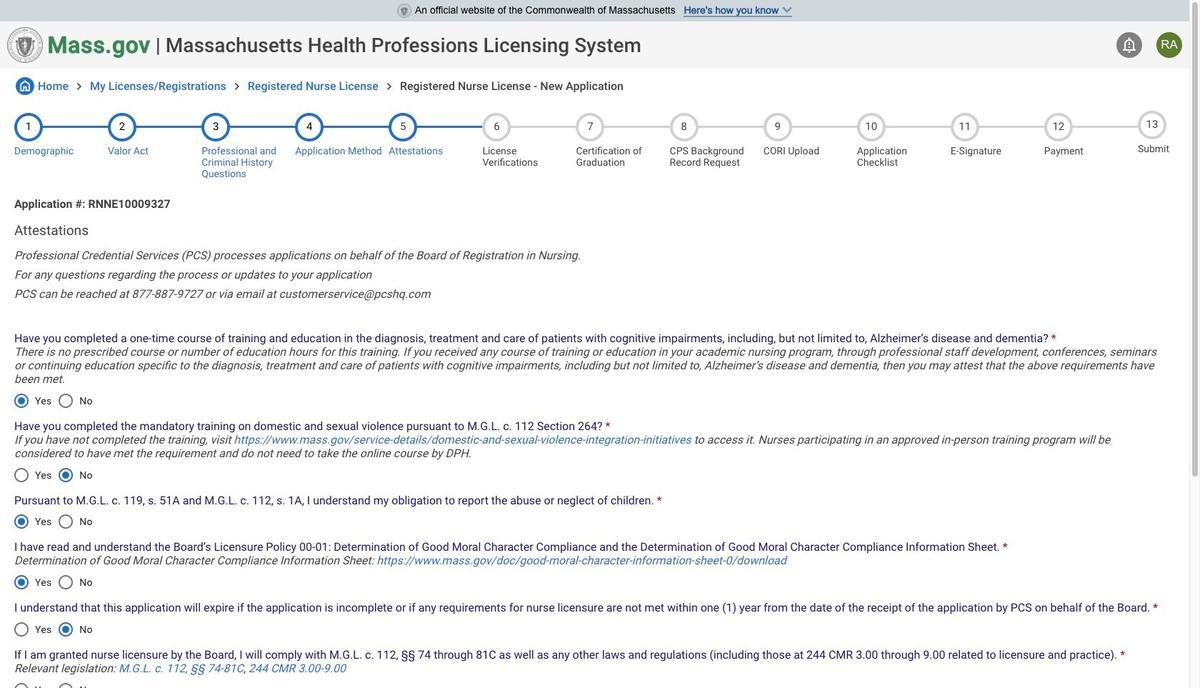 Task type: describe. For each thing, give the bounding box(es) containing it.
0 horizontal spatial no color image
[[16, 77, 34, 95]]

0 vertical spatial heading
[[166, 33, 642, 57]]

1 horizontal spatial no color image
[[382, 79, 397, 94]]

1 horizontal spatial no color image
[[72, 79, 86, 94]]

2 horizontal spatial no color image
[[1121, 36, 1139, 54]]

2 option group from the top
[[6, 458, 100, 492]]

3 option group from the top
[[6, 505, 100, 539]]

massachusetts state seal image
[[397, 4, 412, 18]]



Task type: locate. For each thing, give the bounding box(es) containing it.
no color image
[[16, 77, 34, 95], [72, 79, 86, 94]]

1 option group from the top
[[6, 384, 100, 418]]

1 vertical spatial heading
[[14, 222, 1176, 239]]

4 option group from the top
[[6, 565, 100, 600]]

no color image
[[1121, 36, 1139, 54], [230, 79, 244, 94], [382, 79, 397, 94]]

option group
[[6, 384, 100, 418], [6, 458, 100, 492], [6, 505, 100, 539], [6, 565, 100, 600], [6, 612, 100, 647], [6, 673, 100, 688]]

0 horizontal spatial no color image
[[230, 79, 244, 94]]

heading
[[166, 33, 642, 57], [14, 222, 1176, 239]]

5 option group from the top
[[6, 612, 100, 647]]

6 option group from the top
[[6, 673, 100, 688]]

massachusetts state seal image
[[7, 27, 43, 63]]



